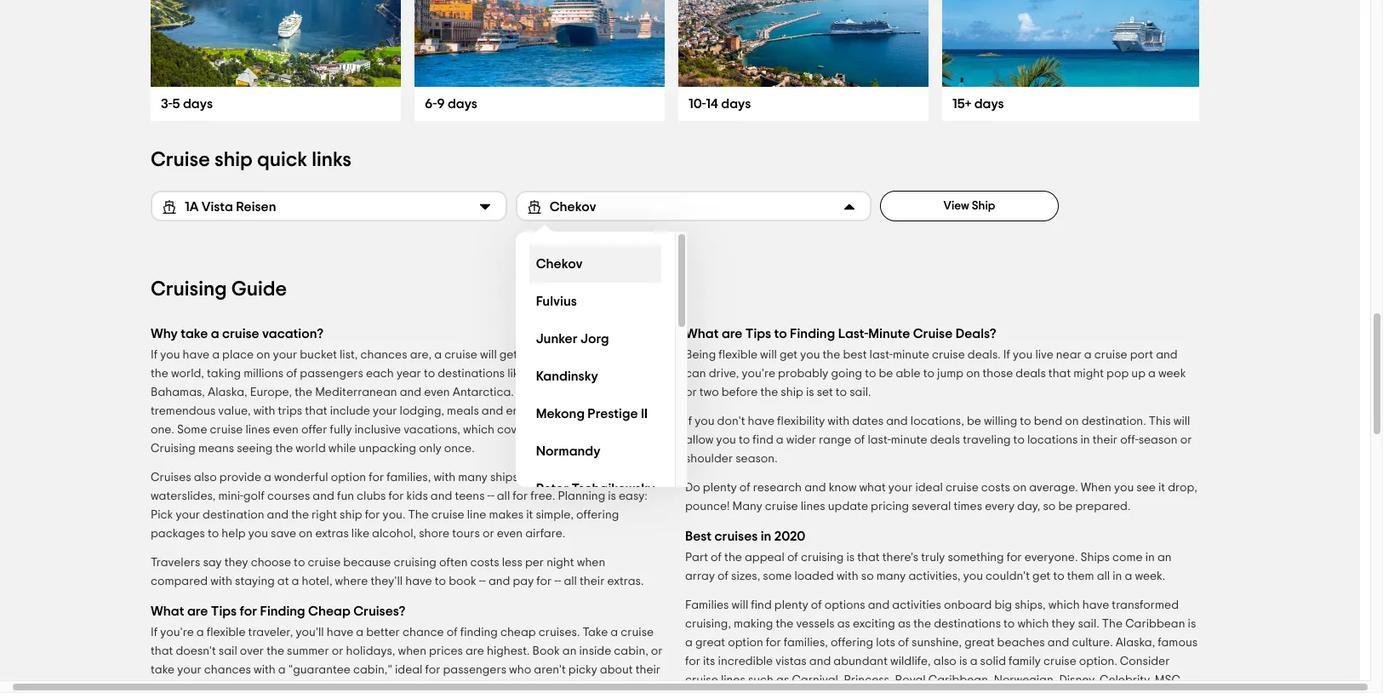 Task type: describe. For each thing, give the bounding box(es) containing it.
book
[[449, 576, 477, 588]]

0 vertical spatial cruising
[[151, 279, 227, 300]]

cruise up place
[[222, 327, 259, 341]]

sizes,
[[731, 571, 761, 582]]

deals.
[[968, 349, 1001, 361]]

cruise inside cruises also provide a wonderful option for families, with many ships offering things like waterslides, mini-golf courses and fun clubs for kids and teens -- all for free. planning is easy: pick your destination and the right ship for you. the cruise line makes it simple, offering packages to help you save on extras like alcohol, shore tours or even airfare.
[[432, 509, 465, 521]]

that inside if you have a place on your bucket list, chances are, a cruise will get you there. cruises cover the world, taking millions of passengers each year to destinations like the caribbean, the bahamas, alaska, europe, the mediterranean and even antarctica. cruising offers a tremendous value, with trips that include your lodging, meals and entertainment, all rolled into one. some cruise lines even offer fully inclusive vacations, which cover drinks and tours ashore. cruising means seeing the world while unpacking only once.
[[305, 405, 327, 417]]

lodging,
[[400, 405, 445, 417]]

vistas
[[776, 656, 807, 668]]

you up probably
[[801, 349, 820, 361]]

which down them
[[1049, 599, 1080, 611]]

also inside cruises also provide a wonderful option for families, with many ships offering things like waterslides, mini-golf courses and fun clubs for kids and teens -- all for free. planning is easy: pick your destination and the right ship for you. the cruise line makes it simple, offering packages to help you save on extras like alcohol, shore tours or even airfare.
[[194, 472, 217, 484]]

have inside if you don't have flexibility with dates and locations, be willing to bend on destination. this will allow you to find a wider range of last-minute deals traveling to locations in their off-season or shoulder season.
[[748, 416, 775, 427]]

be inside if you don't have flexibility with dates and locations, be willing to bend on destination. this will allow you to find a wider range of last-minute deals traveling to locations in their off-season or shoulder season.
[[967, 416, 982, 427]]

courses
[[267, 490, 310, 502]]

2 vertical spatial cruising
[[151, 443, 196, 455]]

to right the able
[[924, 368, 935, 380]]

for inside travelers say they choose to cruise because cruising often costs less per night when compared with staying at a hotel, where they'll have to book -- and pay for -- all their extras.
[[537, 576, 552, 588]]

to up season.
[[739, 434, 750, 446]]

peter
[[536, 482, 569, 495]]

couldn't
[[986, 571, 1030, 582]]

destinations inside 'families will find plenty of options and activities onboard big ships, which have transformed cruising, making the vessels as exciting as the destinations to which they sail. the caribbean is a great option for families, offering lots of sunshine, great beaches and culture. alaska, famous for its incredible vistas and abundant wildlife, also is a solid family cruise option. consider cruise lines such as carnival, princess, royal caribbean, norwegian, disney, celebrity,'
[[934, 618, 1001, 630]]

the left vessels
[[776, 618, 794, 630]]

cruise down its
[[685, 674, 719, 686]]

and inside being flexible will get you the best last-minute cruise deals. if you live near a cruise port and can drive, you're probably going to be able to jump on those deals that might pop up a week or two before the ship is set to sail.
[[1156, 349, 1178, 361]]

or inside cruises also provide a wonderful option for families, with many ships offering things like waterslides, mini-golf courses and fun clubs for kids and teens -- all for free. planning is easy: pick your destination and the right ship for you. the cruise line makes it simple, offering packages to help you save on extras like alcohol, shore tours or even airfare.
[[483, 528, 494, 540]]

cruise up times
[[946, 482, 979, 494]]

and up normandy
[[566, 424, 588, 436]]

cruising inside 'part of the appeal of cruising is that there's truly something for everyone. ships come in an array of sizes, some loaded with so many activities, you couldn't get to them all in a week.'
[[801, 552, 844, 564]]

reisen
[[236, 200, 276, 213]]

and right "kids"
[[431, 490, 452, 502]]

will inside if you don't have flexibility with dates and locations, be willing to bend on destination. this will allow you to find a wider range of last-minute deals traveling to locations in their off-season or shoulder season.
[[1174, 416, 1191, 427]]

caribbean, inside if you have a place on your bucket list, chances are, a cruise will get you there. cruises cover the world, taking millions of passengers each year to destinations like the caribbean, the bahamas, alaska, europe, the mediterranean and even antarctica. cruising offers a tremendous value, with trips that include your lodging, meals and entertainment, all rolled into one. some cruise lines even offer fully inclusive vacations, which cover drinks and tours ashore. cruising means seeing the world while unpacking only once.
[[549, 368, 612, 380]]

set
[[817, 387, 833, 399]]

cruises inside if you have a place on your bucket list, chances are, a cruise will get you there. cruises cover the world, taking millions of passengers each year to destinations like the caribbean, the bahamas, alaska, europe, the mediterranean and even antarctica. cruising offers a tremendous value, with trips that include your lodging, meals and entertainment, all rolled into one. some cruise lines even offer fully inclusive vacations, which cover drinks and tours ashore. cruising means seeing the world while unpacking only once.
[[577, 349, 618, 361]]

and up exciting
[[868, 599, 890, 611]]

sail. inside 'families will find plenty of options and activities onboard big ships, which have transformed cruising, making the vessels as exciting as the destinations to which they sail. the caribbean is a great option for families, offering lots of sunshine, great beaches and culture. alaska, famous for its incredible vistas and abundant wildlife, also is a solid family cruise option. consider cruise lines such as carnival, princess, royal caribbean, norwegian, disney, celebrity,'
[[1078, 618, 1100, 630]]

you inside 'part of the appeal of cruising is that there's truly something for everyone. ships come in an array of sizes, some loaded with so many activities, you couldn't get to them all in a week.'
[[964, 571, 983, 582]]

for up clubs
[[369, 472, 384, 484]]

for inside 'part of the appeal of cruising is that there's truly something for everyone. ships come in an array of sizes, some loaded with so many activities, you couldn't get to them all in a week.'
[[1007, 552, 1022, 564]]

which inside the what are tips for finding cheap cruises? if you're a flexible traveler, you'll have a better chance of finding cheap cruises. take a cruise that doesn't sail over the summer or holidays, when prices are highest. book an inside cabin, or take your chances with a "guarantee cabin," ideal for passengers who aren't picky about their cabins but really want the lowest price available. book cabins on lower decks, which of
[[574, 683, 605, 693]]

cabin,
[[614, 645, 649, 657]]

choose
[[251, 557, 291, 569]]

with inside 'part of the appeal of cruising is that there's truly something for everyone. ships come in an array of sizes, some loaded with so many activities, you couldn't get to them all in a week.'
[[837, 571, 859, 582]]

the right want
[[273, 683, 291, 693]]

0 horizontal spatial as
[[777, 674, 790, 686]]

last- inside being flexible will get you the best last-minute cruise deals. if you live near a cruise port and can drive, you're probably going to be able to jump on those deals that might pop up a week or two before the ship is set to sail.
[[870, 349, 893, 361]]

mekong prestige ii
[[536, 407, 648, 420]]

in up appeal
[[761, 530, 772, 543]]

to right going
[[865, 368, 877, 380]]

cruising guide
[[151, 279, 287, 300]]

have inside the what are tips for finding cheap cruises? if you're a flexible traveler, you'll have a better chance of finding cheap cruises. take a cruise that doesn't sail over the summer or holidays, when prices are highest. book an inside cabin, or take your chances with a "guarantee cabin," ideal for passengers who aren't picky about their cabins but really want the lowest price available. book cabins on lower decks, which of
[[327, 627, 354, 639]]

you're inside the what are tips for finding cheap cruises? if you're a flexible traveler, you'll have a better chance of finding cheap cruises. take a cruise that doesn't sail over the summer or holidays, when prices are highest. book an inside cabin, or take your chances with a "guarantee cabin," ideal for passengers who aren't picky about their cabins but really want the lowest price available. book cabins on lower decks, which of
[[160, 627, 194, 639]]

you left the there.
[[520, 349, 540, 361]]

it inside do plenty of research and know what your ideal cruise costs on average. when you see it drop, pounce! many cruise lines update pricing several times every day, so be prepared.
[[1159, 482, 1166, 494]]

golf
[[244, 490, 265, 502]]

prestige
[[588, 407, 638, 420]]

lines for of
[[721, 674, 746, 686]]

you down 'don't'
[[717, 434, 737, 446]]

you left live
[[1013, 349, 1033, 361]]

simple,
[[536, 509, 574, 521]]

once.
[[444, 443, 475, 455]]

0 horizontal spatial cruise
[[151, 150, 210, 170]]

offer
[[301, 424, 327, 436]]

or inside if you don't have flexibility with dates and locations, be willing to bend on destination. this will allow you to find a wider range of last-minute deals traveling to locations in their off-season or shoulder season.
[[1181, 434, 1193, 446]]

1 vertical spatial chekov
[[536, 257, 583, 270]]

1a vista reisen
[[185, 200, 276, 213]]

of left sizes,
[[718, 571, 729, 582]]

the up rolled
[[614, 368, 632, 380]]

and up save
[[267, 509, 289, 521]]

wider
[[787, 434, 817, 446]]

families, inside 'families will find plenty of options and activities onboard big ships, which have transformed cruising, making the vessels as exciting as the destinations to which they sail. the caribbean is a great option for families, offering lots of sunshine, great beaches and culture. alaska, famous for its incredible vistas and abundant wildlife, also is a solid family cruise option. consider cruise lines such as carnival, princess, royal caribbean, norwegian, disney, celebrity,'
[[784, 637, 828, 649]]

to inside 'part of the appeal of cruising is that there's truly something for everyone. ships come in an array of sizes, some loaded with so many activities, you couldn't get to them all in a week.'
[[1054, 571, 1065, 582]]

vacation?
[[262, 327, 324, 341]]

loaded
[[795, 571, 834, 582]]

port
[[1131, 349, 1154, 361]]

famous
[[1158, 637, 1198, 649]]

europe,
[[250, 387, 292, 399]]

an inside 'part of the appeal of cruising is that there's truly something for everyone. ships come in an array of sizes, some loaded with so many activities, you couldn't get to them all in a week.'
[[1158, 552, 1172, 564]]

that inside the what are tips for finding cheap cruises? if you're a flexible traveler, you'll have a better chance of finding cheap cruises. take a cruise that doesn't sail over the summer or holidays, when prices are highest. book an inside cabin, or take your chances with a "guarantee cabin," ideal for passengers who aren't picky about their cabins but really want the lowest price available. book cabins on lower decks, which of
[[151, 645, 173, 657]]

what are tips for finding cheap cruises? if you're a flexible traveler, you'll have a better chance of finding cheap cruises. take a cruise that doesn't sail over the summer or holidays, when prices are highest. book an inside cabin, or take your chances with a "guarantee cabin," ideal for passengers who aren't picky about their cabins but really want the lowest price available. book cabins on lower decks, which of
[[151, 605, 663, 693]]

1 horizontal spatial cruise
[[913, 327, 953, 341]]

while
[[329, 443, 356, 455]]

the down the there.
[[528, 368, 546, 380]]

tips for for
[[211, 605, 237, 618]]

know
[[829, 482, 857, 494]]

15+ days
[[953, 97, 1005, 111]]

there's
[[883, 552, 919, 564]]

families, inside cruises also provide a wonderful option for families, with many ships offering things like waterslides, mini-golf courses and fun clubs for kids and teens -- all for free. planning is easy: pick your destination and the right ship for you. the cruise line makes it simple, offering packages to help you save on extras like alcohol, shore tours or even airfare.
[[387, 472, 431, 484]]

to up hotel,
[[294, 557, 305, 569]]

your inside cruises also provide a wonderful option for families, with many ships offering things like waterslides, mini-golf courses and fun clubs for kids and teens -- all for free. planning is easy: pick your destination and the right ship for you. the cruise line makes it simple, offering packages to help you save on extras like alcohol, shore tours or even airfare.
[[176, 509, 200, 521]]

pop
[[1107, 368, 1129, 380]]

value,
[[218, 405, 251, 417]]

to right 'set'
[[836, 387, 847, 399]]

your down vacation?
[[273, 349, 297, 361]]

minute
[[869, 327, 911, 341]]

days for 6-9 days
[[448, 97, 478, 111]]

deals inside being flexible will get you the best last-minute cruise deals. if you live near a cruise port and can drive, you're probably going to be able to jump on those deals that might pop up a week or two before the ship is set to sail.
[[1016, 368, 1046, 380]]

for down clubs
[[365, 509, 380, 521]]

the up trips
[[295, 387, 313, 399]]

costs inside do plenty of research and know what your ideal cruise costs on average. when you see it drop, pounce! many cruise lines update pricing several times every day, so be prepared.
[[982, 482, 1011, 494]]

when inside the what are tips for finding cheap cruises? if you're a flexible traveler, you'll have a better chance of finding cheap cruises. take a cruise that doesn't sail over the summer or holidays, when prices are highest. book an inside cabin, or take your chances with a "guarantee cabin," ideal for passengers who aren't picky about their cabins but really want the lowest price available. book cabins on lower decks, which of
[[398, 645, 427, 657]]

have inside if you have a place on your bucket list, chances are, a cruise will get you there. cruises cover the world, taking millions of passengers each year to destinations like the caribbean, the bahamas, alaska, europe, the mediterranean and even antarctica. cruising offers a tremendous value, with trips that include your lodging, meals and entertainment, all rolled into one. some cruise lines even offer fully inclusive vacations, which cover drinks and tours ashore. cruising means seeing the world while unpacking only once.
[[183, 349, 210, 361]]

is left solid
[[960, 656, 968, 668]]

2 cabins from the left
[[448, 683, 485, 693]]

on inside being flexible will get you the best last-minute cruise deals. if you live near a cruise port and can drive, you're probably going to be able to jump on those deals that might pop up a week or two before the ship is set to sail.
[[967, 368, 980, 380]]

for up you.
[[389, 490, 404, 502]]

to inside 'families will find plenty of options and activities onboard big ships, which have transformed cruising, making the vessels as exciting as the destinations to which they sail. the caribbean is a great option for families, offering lots of sunshine, great beaches and culture. alaska, famous for its incredible vistas and abundant wildlife, also is a solid family cruise option. consider cruise lines such as carnival, princess, royal caribbean, norwegian, disney, celebrity,'
[[1004, 618, 1015, 630]]

also inside 'families will find plenty of options and activities onboard big ships, which have transformed cruising, making the vessels as exciting as the destinations to which they sail. the caribbean is a great option for families, offering lots of sunshine, great beaches and culture. alaska, famous for its incredible vistas and abundant wildlife, also is a solid family cruise option. consider cruise lines such as carnival, princess, royal caribbean, norwegian, disney, celebrity,'
[[934, 656, 957, 668]]

less
[[502, 557, 523, 569]]

all inside 'part of the appeal of cruising is that there's truly something for everyone. ships come in an array of sizes, some loaded with so many activities, you couldn't get to them all in a week.'
[[1097, 571, 1111, 582]]

the inside cruises also provide a wonderful option for families, with many ships offering things like waterslides, mini-golf courses and fun clubs for kids and teens -- all for free. planning is easy: pick your destination and the right ship for you. the cruise line makes it simple, offering packages to help you save on extras like alcohol, shore tours or even airfare.
[[408, 509, 429, 521]]

aren't
[[534, 664, 566, 676]]

you inside do plenty of research and know what your ideal cruise costs on average. when you see it drop, pounce! many cruise lines update pricing several times every day, so be prepared.
[[1115, 482, 1134, 494]]

what are tips to finding last-minute cruise deals?
[[685, 327, 997, 341]]

find inside if you don't have flexibility with dates and locations, be willing to bend on destination. this will allow you to find a wider range of last-minute deals traveling to locations in their off-season or shoulder season.
[[753, 434, 774, 446]]

offering inside 'families will find plenty of options and activities onboard big ships, which have transformed cruising, making the vessels as exciting as the destinations to which they sail. the caribbean is a great option for families, offering lots of sunshine, great beaches and culture. alaska, famous for its incredible vistas and abundant wildlife, also is a solid family cruise option. consider cruise lines such as carnival, princess, royal caribbean, norwegian, disney, celebrity,'
[[831, 637, 874, 649]]

a inside if you don't have flexibility with dates and locations, be willing to bend on destination. this will allow you to find a wider range of last-minute deals traveling to locations in their off-season or shoulder season.
[[776, 434, 784, 446]]

one.
[[151, 424, 174, 436]]

help
[[222, 528, 246, 540]]

is inside being flexible will get you the best last-minute cruise deals. if you live near a cruise port and can drive, you're probably going to be able to jump on those deals that might pop up a week or two before the ship is set to sail.
[[806, 387, 815, 399]]

each
[[366, 368, 394, 380]]

free.
[[531, 490, 556, 502]]

what for what are tips for finding cheap cruises? if you're a flexible traveler, you'll have a better chance of finding cheap cruises. take a cruise that doesn't sail over the summer or holidays, when prices are highest. book an inside cabin, or take your chances with a "guarantee cabin," ideal for passengers who aren't picky about their cabins but really want the lowest price available. book cabins on lower decks, which of
[[151, 605, 184, 618]]

and down "year"
[[400, 387, 422, 399]]

all inside cruises also provide a wonderful option for families, with many ships offering things like waterslides, mini-golf courses and fun clubs for kids and teens -- all for free. planning is easy: pick your destination and the right ship for you. the cruise line makes it simple, offering packages to help you save on extras like alcohol, shore tours or even airfare.
[[497, 490, 510, 502]]

on inside if you don't have flexibility with dates and locations, be willing to bend on destination. this will allow you to find a wider range of last-minute deals traveling to locations in their off-season or shoulder season.
[[1066, 416, 1079, 427]]

tschaikowsky
[[572, 482, 655, 495]]

say
[[203, 557, 222, 569]]

or right cabin,
[[651, 645, 663, 657]]

caribbean, inside 'families will find plenty of options and activities onboard big ships, which have transformed cruising, making the vessels as exciting as the destinations to which they sail. the caribbean is a great option for families, offering lots of sunshine, great beaches and culture. alaska, famous for its incredible vistas and abundant wildlife, also is a solid family cruise option. consider cruise lines such as carnival, princess, royal caribbean, norwegian, disney, celebrity,'
[[929, 674, 992, 686]]

6-9 days
[[425, 97, 478, 111]]

cruise up disney,
[[1044, 656, 1077, 668]]

the right before
[[761, 387, 779, 399]]

1 vertical spatial like
[[602, 472, 620, 484]]

which inside if you have a place on your bucket list, chances are, a cruise will get you there. cruises cover the world, taking millions of passengers each year to destinations like the caribbean, the bahamas, alaska, europe, the mediterranean and even antarctica. cruising offers a tremendous value, with trips that include your lodging, meals and entertainment, all rolled into one. some cruise lines even offer fully inclusive vacations, which cover drinks and tours ashore. cruising means seeing the world while unpacking only once.
[[463, 424, 495, 436]]

often
[[439, 557, 468, 569]]

do
[[685, 482, 701, 494]]

the down traveler,
[[267, 645, 284, 657]]

0 horizontal spatial like
[[352, 528, 370, 540]]

cruise inside the what are tips for finding cheap cruises? if you're a flexible traveler, you'll have a better chance of finding cheap cruises. take a cruise that doesn't sail over the summer or holidays, when prices are highest. book an inside cabin, or take your chances with a "guarantee cabin," ideal for passengers who aren't picky about their cabins but really want the lowest price available. book cabins on lower decks, which of
[[621, 627, 654, 639]]

easy:
[[619, 490, 648, 502]]

research
[[753, 482, 802, 494]]

the inside 'families will find plenty of options and activities onboard big ships, which have transformed cruising, making the vessels as exciting as the destinations to which they sail. the caribbean is a great option for families, offering lots of sunshine, great beaches and culture. alaska, famous for its incredible vistas and abundant wildlife, also is a solid family cruise option. consider cruise lines such as carnival, princess, royal caribbean, norwegian, disney, celebrity,'
[[1103, 618, 1123, 630]]

family
[[1009, 656, 1041, 668]]

the inside 'part of the appeal of cruising is that there's truly something for everyone. ships come in an array of sizes, some loaded with so many activities, you couldn't get to them all in a week.'
[[725, 552, 742, 564]]

2 horizontal spatial as
[[898, 618, 911, 630]]

0 horizontal spatial even
[[273, 424, 299, 436]]

when inside travelers say they choose to cruise because cruising often costs less per night when compared with staying at a hotel, where they'll have to book -- and pay for -- all their extras.
[[577, 557, 606, 569]]

traveling
[[963, 434, 1011, 446]]

view ship
[[944, 200, 996, 212]]

to down willing
[[1014, 434, 1025, 446]]

truly
[[921, 552, 946, 564]]

the down what are tips to finding last-minute cruise deals?
[[823, 349, 841, 361]]

over
[[240, 645, 264, 657]]

for down prices
[[425, 664, 441, 676]]

vista
[[202, 200, 233, 213]]

being flexible will get you the best last-minute cruise deals. if you live near a cruise port and can drive, you're probably going to be able to jump on those deals that might pop up a week or two before the ship is set to sail.
[[685, 349, 1187, 399]]

cruise right are,
[[445, 349, 478, 361]]

ships
[[490, 472, 518, 484]]

willing
[[984, 416, 1018, 427]]

destinations inside if you have a place on your bucket list, chances are, a cruise will get you there. cruises cover the world, taking millions of passengers each year to destinations like the caribbean, the bahamas, alaska, europe, the mediterranean and even antarctica. cruising offers a tremendous value, with trips that include your lodging, meals and entertainment, all rolled into one. some cruise lines even offer fully inclusive vacations, which cover drinks and tours ashore. cruising means seeing the world while unpacking only once.
[[438, 368, 505, 380]]

1 horizontal spatial as
[[838, 618, 851, 630]]

of up vessels
[[811, 599, 822, 611]]

waterslides,
[[151, 490, 216, 502]]

have inside 'families will find plenty of options and activities onboard big ships, which have transformed cruising, making the vessels as exciting as the destinations to which they sail. the caribbean is a great option for families, offering lots of sunshine, great beaches and culture. alaska, famous for its incredible vistas and abundant wildlife, also is a solid family cruise option. consider cruise lines such as carnival, princess, royal caribbean, norwegian, disney, celebrity,'
[[1083, 599, 1110, 611]]

into
[[639, 405, 660, 417]]

summer
[[287, 645, 329, 657]]

1 vertical spatial book
[[418, 683, 446, 693]]

to left bend
[[1020, 416, 1032, 427]]

tips for to
[[746, 327, 772, 341]]

4 days from the left
[[975, 97, 1005, 111]]

ships,
[[1015, 599, 1046, 611]]

0 vertical spatial book
[[533, 645, 560, 657]]

times
[[954, 501, 983, 513]]

what for what are tips to finding last-minute cruise deals?
[[685, 327, 719, 341]]

for down staying
[[240, 605, 257, 618]]

1 horizontal spatial cover
[[620, 349, 651, 361]]

that inside being flexible will get you the best last-minute cruise deals. if you live near a cruise port and can drive, you're probably going to be able to jump on those deals that might pop up a week or two before the ship is set to sail.
[[1049, 368, 1071, 380]]

junker
[[536, 332, 578, 345]]

right
[[312, 509, 337, 521]]

2 great from the left
[[965, 637, 995, 649]]

is inside 'part of the appeal of cruising is that there's truly something for everyone. ships come in an array of sizes, some loaded with so many activities, you couldn't get to them all in a week.'
[[847, 552, 855, 564]]

ideal inside do plenty of research and know what your ideal cruise costs on average. when you see it drop, pounce! many cruise lines update pricing several times every day, so be prepared.
[[916, 482, 943, 494]]

you down why
[[160, 349, 180, 361]]

get inside being flexible will get you the best last-minute cruise deals. if you live near a cruise port and can drive, you're probably going to be able to jump on those deals that might pop up a week or two before the ship is set to sail.
[[780, 349, 798, 361]]

cruise up jump
[[932, 349, 965, 361]]

fulvius
[[536, 294, 577, 308]]

up
[[1132, 368, 1146, 380]]

1 great from the left
[[696, 637, 726, 649]]

1 horizontal spatial even
[[424, 387, 450, 399]]

finding for last-
[[790, 327, 836, 341]]

will inside if you have a place on your bucket list, chances are, a cruise will get you there. cruises cover the world, taking millions of passengers each year to destinations like the caribbean, the bahamas, alaska, europe, the mediterranean and even antarctica. cruising offers a tremendous value, with trips that include your lodging, meals and entertainment, all rolled into one. some cruise lines even offer fully inclusive vacations, which cover drinks and tours ashore. cruising means seeing the world while unpacking only once.
[[480, 349, 497, 361]]

deals?
[[956, 327, 997, 341]]

are for to
[[722, 327, 743, 341]]

cheap
[[308, 605, 351, 618]]

them
[[1068, 571, 1095, 582]]

with inside travelers say they choose to cruise because cruising often costs less per night when compared with staying at a hotel, where they'll have to book -- and pay for -- all their extras.
[[210, 576, 232, 588]]

many
[[733, 501, 763, 513]]

in inside if you don't have flexibility with dates and locations, be willing to bend on destination. this will allow you to find a wider range of last-minute deals traveling to locations in their off-season or shoulder season.
[[1081, 434, 1090, 446]]

for left free.
[[513, 490, 528, 502]]

to inside if you have a place on your bucket list, chances are, a cruise will get you there. cruises cover the world, taking millions of passengers each year to destinations like the caribbean, the bahamas, alaska, europe, the mediterranean and even antarctica. cruising offers a tremendous value, with trips that include your lodging, meals and entertainment, all rolled into one. some cruise lines even offer fully inclusive vacations, which cover drinks and tours ashore. cruising means seeing the world while unpacking only once.
[[424, 368, 435, 380]]

or up "guarantee on the bottom left of the page
[[332, 645, 344, 657]]

cruise down the value,
[[210, 424, 243, 436]]

they inside 'families will find plenty of options and activities onboard big ships, which have transformed cruising, making the vessels as exciting as the destinations to which they sail. the caribbean is a great option for families, offering lots of sunshine, great beaches and culture. alaska, famous for its incredible vistas and abundant wildlife, also is a solid family cruise option. consider cruise lines such as carnival, princess, royal caribbean, norwegian, disney, celebrity,'
[[1052, 618, 1076, 630]]

even inside cruises also provide a wonderful option for families, with many ships offering things like waterslides, mini-golf courses and fun clubs for kids and teens -- all for free. planning is easy: pick your destination and the right ship for you. the cruise line makes it simple, offering packages to help you save on extras like alcohol, shore tours or even airfare.
[[497, 528, 523, 540]]

near
[[1057, 349, 1082, 361]]

everyone.
[[1025, 552, 1078, 564]]

the up bahamas,
[[151, 368, 168, 380]]

tours inside cruises also provide a wonderful option for families, with many ships offering things like waterslides, mini-golf courses and fun clubs for kids and teens -- all for free. planning is easy: pick your destination and the right ship for you. the cruise line makes it simple, offering packages to help you save on extras like alcohol, shore tours or even airfare.
[[452, 528, 480, 540]]

1 vertical spatial offering
[[577, 509, 619, 521]]

consider
[[1120, 656, 1170, 668]]

seeing
[[237, 443, 273, 455]]

all inside if you have a place on your bucket list, chances are, a cruise will get you there. cruises cover the world, taking millions of passengers each year to destinations like the caribbean, the bahamas, alaska, europe, the mediterranean and even antarctica. cruising offers a tremendous value, with trips that include your lodging, meals and entertainment, all rolled into one. some cruise lines even offer fully inclusive vacations, which cover drinks and tours ashore. cruising means seeing the world while unpacking only once.
[[589, 405, 602, 417]]

chekov button
[[516, 191, 872, 221]]

when
[[1081, 482, 1112, 494]]

it inside cruises also provide a wonderful option for families, with many ships offering things like waterslides, mini-golf courses and fun clubs for kids and teens -- all for free. planning is easy: pick your destination and the right ship for you. the cruise line makes it simple, offering packages to help you save on extras like alcohol, shore tours or even airfare.
[[526, 509, 533, 521]]

chance
[[403, 627, 444, 639]]

array
[[685, 571, 715, 582]]

season
[[1139, 434, 1178, 446]]

you're inside being flexible will get you the best last-minute cruise deals. if you live near a cruise port and can drive, you're probably going to be able to jump on those deals that might pop up a week or two before the ship is set to sail.
[[742, 368, 776, 380]]

10-
[[689, 97, 706, 111]]

travelers
[[151, 557, 200, 569]]

they'll
[[371, 576, 403, 588]]

peter tschaikowsky
[[536, 482, 655, 495]]

travelers say they choose to cruise because cruising often costs less per night when compared with staying at a hotel, where they'll have to book -- and pay for -- all their extras.
[[151, 557, 644, 588]]

an inside the what are tips for finding cheap cruises? if you're a flexible traveler, you'll have a better chance of finding cheap cruises. take a cruise that doesn't sail over the summer or holidays, when prices are highest. book an inside cabin, or take your chances with a "guarantee cabin," ideal for passengers who aren't picky about their cabins but really want the lowest price available. book cabins on lower decks, which of
[[563, 645, 577, 657]]

of inside the what are tips for finding cheap cruises? if you're a flexible traveler, you'll have a better chance of finding cheap cruises. take a cruise that doesn't sail over the summer or holidays, when prices are highest. book an inside cabin, or take your chances with a "guarantee cabin," ideal for passengers who aren't picky about their cabins but really want the lowest price available. book cabins on lower decks, which of
[[447, 627, 458, 639]]

in down come
[[1113, 571, 1123, 582]]

pay
[[513, 576, 534, 588]]

they inside travelers say they choose to cruise because cruising often costs less per night when compared with staying at a hotel, where they'll have to book -- and pay for -- all their extras.
[[225, 557, 248, 569]]

your up inclusive
[[373, 405, 397, 417]]

can
[[685, 368, 706, 380]]

and down "antarctica."
[[482, 405, 504, 417]]

option inside cruises also provide a wonderful option for families, with many ships offering things like waterslides, mini-golf courses and fun clubs for kids and teens -- all for free. planning is easy: pick your destination and the right ship for you. the cruise line makes it simple, offering packages to help you save on extras like alcohol, shore tours or even airfare.
[[331, 472, 366, 484]]

0 horizontal spatial offering
[[521, 472, 564, 484]]

1 horizontal spatial take
[[181, 327, 208, 341]]

and up right
[[313, 490, 335, 502]]

15+
[[953, 97, 972, 111]]

with inside if you don't have flexibility with dates and locations, be willing to bend on destination. this will allow you to find a wider range of last-minute deals traveling to locations in their off-season or shoulder season.
[[828, 416, 850, 427]]

find inside 'families will find plenty of options and activities onboard big ships, which have transformed cruising, making the vessels as exciting as the destinations to which they sail. the caribbean is a great option for families, offering lots of sunshine, great beaches and culture. alaska, famous for its incredible vistas and abundant wildlife, also is a solid family cruise option. consider cruise lines such as carnival, princess, royal caribbean, norwegian, disney, celebrity,'
[[751, 599, 772, 611]]

which down ships,
[[1018, 618, 1049, 630]]

1 vertical spatial cruising
[[517, 387, 562, 399]]

passengers inside if you have a place on your bucket list, chances are, a cruise will get you there. cruises cover the world, taking millions of passengers each year to destinations like the caribbean, the bahamas, alaska, europe, the mediterranean and even antarctica. cruising offers a tremendous value, with trips that include your lodging, meals and entertainment, all rolled into one. some cruise lines even offer fully inclusive vacations, which cover drinks and tours ashore. cruising means seeing the world while unpacking only once.
[[300, 368, 363, 380]]



Task type: locate. For each thing, give the bounding box(es) containing it.
a inside travelers say they choose to cruise because cruising often costs less per night when compared with staying at a hotel, where they'll have to book -- and pay for -- all their extras.
[[292, 576, 299, 588]]

dates
[[853, 416, 884, 427]]

1 vertical spatial even
[[273, 424, 299, 436]]

have up world,
[[183, 349, 210, 361]]

two
[[700, 387, 719, 399]]

what up the being
[[685, 327, 719, 341]]

1 vertical spatial take
[[151, 664, 175, 676]]

1a
[[185, 200, 199, 213]]

you
[[160, 349, 180, 361], [520, 349, 540, 361], [801, 349, 820, 361], [1013, 349, 1033, 361], [695, 416, 715, 427], [717, 434, 737, 446], [1115, 482, 1134, 494], [248, 528, 268, 540], [964, 571, 983, 582]]

0 vertical spatial minute
[[893, 349, 930, 361]]

per
[[525, 557, 544, 569]]

minute inside if you don't have flexibility with dates and locations, be willing to bend on destination. this will allow you to find a wider range of last-minute deals traveling to locations in their off-season or shoulder season.
[[891, 434, 928, 446]]

be inside being flexible will get you the best last-minute cruise deals. if you live near a cruise port and can drive, you're probably going to be able to jump on those deals that might pop up a week or two before the ship is set to sail.
[[879, 368, 894, 380]]

compared
[[151, 576, 208, 588]]

1 horizontal spatial alaska,
[[1116, 637, 1156, 649]]

tours inside if you have a place on your bucket list, chances are, a cruise will get you there. cruises cover the world, taking millions of passengers each year to destinations like the caribbean, the bahamas, alaska, europe, the mediterranean and even antarctica. cruising offers a tremendous value, with trips that include your lodging, meals and entertainment, all rolled into one. some cruise lines even offer fully inclusive vacations, which cover drinks and tours ashore. cruising means seeing the world while unpacking only once.
[[590, 424, 618, 436]]

cruise up being flexible will get you the best last-minute cruise deals. if you live near a cruise port and can drive, you're probably going to be able to jump on those deals that might pop up a week or two before the ship is set to sail.
[[913, 327, 953, 341]]

minute inside being flexible will get you the best last-minute cruise deals. if you live near a cruise port and can drive, you're probably going to be able to jump on those deals that might pop up a week or two before the ship is set to sail.
[[893, 349, 930, 361]]

1 horizontal spatial finding
[[790, 327, 836, 341]]

are for for
[[187, 605, 208, 618]]

the
[[823, 349, 841, 361], [151, 368, 168, 380], [528, 368, 546, 380], [614, 368, 632, 380], [295, 387, 313, 399], [761, 387, 779, 399], [275, 443, 293, 455], [291, 509, 309, 521], [725, 552, 742, 564], [776, 618, 794, 630], [914, 618, 932, 630], [267, 645, 284, 657], [273, 683, 291, 693]]

tips inside the what are tips for finding cheap cruises? if you're a flexible traveler, you'll have a better chance of finding cheap cruises. take a cruise that doesn't sail over the summer or holidays, when prices are highest. book an inside cabin, or take your chances with a "guarantee cabin," ideal for passengers who aren't picky about their cabins but really want the lowest price available. book cabins on lower decks, which of
[[211, 605, 237, 618]]

tremendous
[[151, 405, 216, 417]]

ship down probably
[[781, 387, 804, 399]]

royal
[[895, 674, 926, 686]]

decks,
[[536, 683, 571, 693]]

0 vertical spatial be
[[879, 368, 894, 380]]

0 vertical spatial alaska,
[[208, 387, 247, 399]]

0 horizontal spatial ship
[[215, 150, 253, 170]]

of up europe,
[[286, 368, 297, 380]]

ideal inside the what are tips for finding cheap cruises? if you're a flexible traveler, you'll have a better chance of finding cheap cruises. take a cruise that doesn't sail over the summer or holidays, when prices are highest. book an inside cabin, or take your chances with a "guarantee cabin," ideal for passengers who aren't picky about their cabins but really want the lowest price available. book cabins on lower decks, which of
[[395, 664, 423, 676]]

many down there's
[[877, 571, 906, 582]]

if inside being flexible will get you the best last-minute cruise deals. if you live near a cruise port and can drive, you're probably going to be able to jump on those deals that might pop up a week or two before the ship is set to sail.
[[1004, 349, 1011, 361]]

quick
[[257, 150, 307, 170]]

an down cruises.
[[563, 645, 577, 657]]

passengers down bucket
[[300, 368, 363, 380]]

alaska, inside 'families will find plenty of options and activities onboard big ships, which have transformed cruising, making the vessels as exciting as the destinations to which they sail. the caribbean is a great option for families, offering lots of sunshine, great beaches and culture. alaska, famous for its incredible vistas and abundant wildlife, also is a solid family cruise option. consider cruise lines such as carnival, princess, royal caribbean, norwegian, disney, celebrity,'
[[1116, 637, 1156, 649]]

0 vertical spatial so
[[1044, 501, 1056, 513]]

are,
[[410, 349, 432, 361]]

plenty up vessels
[[775, 599, 809, 611]]

book
[[533, 645, 560, 657], [418, 683, 446, 693]]

0 vertical spatial deals
[[1016, 368, 1046, 380]]

find
[[753, 434, 774, 446], [751, 599, 772, 611]]

will up making
[[732, 599, 749, 611]]

for right pay
[[537, 576, 552, 588]]

cover left "drinks"
[[497, 424, 528, 436]]

so inside 'part of the appeal of cruising is that there's truly something for everyone. ships come in an array of sizes, some loaded with so many activities, you couldn't get to them all in a week.'
[[862, 571, 874, 582]]

pounce!
[[685, 501, 730, 513]]

0 horizontal spatial finding
[[260, 605, 305, 618]]

1 horizontal spatial costs
[[982, 482, 1011, 494]]

14
[[706, 97, 719, 111]]

all down ships
[[1097, 571, 1111, 582]]

flexible inside being flexible will get you the best last-minute cruise deals. if you live near a cruise port and can drive, you're probably going to be able to jump on those deals that might pop up a week or two before the ship is set to sail.
[[719, 349, 758, 361]]

1 horizontal spatial flexible
[[719, 349, 758, 361]]

picky
[[569, 664, 598, 676]]

being
[[685, 349, 716, 361]]

2 horizontal spatial lines
[[801, 501, 826, 513]]

culture.
[[1072, 637, 1113, 649]]

extras
[[315, 528, 349, 540]]

if inside the what are tips for finding cheap cruises? if you're a flexible traveler, you'll have a better chance of finding cheap cruises. take a cruise that doesn't sail over the summer or holidays, when prices are highest. book an inside cabin, or take your chances with a "guarantee cabin," ideal for passengers who aren't picky about their cabins but really want the lowest price available. book cabins on lower decks, which of
[[151, 627, 158, 639]]

minute down locations,
[[891, 434, 928, 446]]

off-
[[1121, 434, 1139, 446]]

all down ships on the left bottom
[[497, 490, 510, 502]]

0 horizontal spatial tours
[[452, 528, 480, 540]]

1 horizontal spatial be
[[967, 416, 982, 427]]

1 vertical spatial the
[[1103, 618, 1123, 630]]

1 vertical spatial many
[[877, 571, 906, 582]]

6-9 days link
[[425, 97, 478, 111]]

chances inside if you have a place on your bucket list, chances are, a cruise will get you there. cruises cover the world, taking millions of passengers each year to destinations like the caribbean, the bahamas, alaska, europe, the mediterranean and even antarctica. cruising offers a tremendous value, with trips that include your lodging, meals and entertainment, all rolled into one. some cruise lines even offer fully inclusive vacations, which cover drinks and tours ashore. cruising means seeing the world while unpacking only once.
[[361, 349, 408, 361]]

you up allow
[[695, 416, 715, 427]]

plenty inside 'families will find plenty of options and activities onboard big ships, which have transformed cruising, making the vessels as exciting as the destinations to which they sail. the caribbean is a great option for families, offering lots of sunshine, great beaches and culture. alaska, famous for its incredible vistas and abundant wildlife, also is a solid family cruise option. consider cruise lines such as carnival, princess, royal caribbean, norwegian, disney, celebrity,'
[[775, 599, 809, 611]]

for up vistas
[[766, 637, 781, 649]]

cruise down 'research' on the bottom right
[[765, 501, 798, 513]]

3-5 days
[[161, 97, 213, 111]]

0 vertical spatial sail.
[[850, 387, 872, 399]]

destinations up "antarctica."
[[438, 368, 505, 380]]

chances up really
[[204, 664, 251, 676]]

1 vertical spatial families,
[[784, 637, 828, 649]]

0 vertical spatial it
[[1159, 482, 1166, 494]]

of inside if you don't have flexibility with dates and locations, be willing to bend on destination. this will allow you to find a wider range of last-minute deals traveling to locations in their off-season or shoulder season.
[[854, 434, 865, 446]]

hotel,
[[302, 576, 333, 588]]

why take a cruise vacation?
[[151, 327, 324, 341]]

you're up doesn't
[[160, 627, 194, 639]]

of right lots
[[898, 637, 909, 649]]

1 vertical spatial ship
[[781, 387, 804, 399]]

chekov inside popup button
[[550, 200, 596, 213]]

and inside if you don't have flexibility with dates and locations, be willing to bend on destination. this will allow you to find a wider range of last-minute deals traveling to locations in their off-season or shoulder season.
[[887, 416, 908, 427]]

0 vertical spatial what
[[685, 327, 719, 341]]

if down why
[[151, 349, 158, 361]]

the down 'cruises'
[[725, 552, 742, 564]]

find up season.
[[753, 434, 774, 446]]

their down cabin,
[[636, 664, 661, 676]]

list box containing chekov
[[516, 232, 688, 508]]

1 horizontal spatial offering
[[577, 509, 619, 521]]

0 horizontal spatial the
[[408, 509, 429, 521]]

or inside being flexible will get you the best last-minute cruise deals. if you live near a cruise port and can drive, you're probably going to be able to jump on those deals that might pop up a week or two before the ship is set to sail.
[[685, 387, 697, 399]]

days right 15+ on the right of the page
[[975, 97, 1005, 111]]

0 horizontal spatial cruises
[[151, 472, 191, 484]]

vacations,
[[404, 424, 461, 436]]

lowest
[[293, 683, 328, 693]]

0 horizontal spatial destinations
[[438, 368, 505, 380]]

0 vertical spatial many
[[458, 472, 488, 484]]

1 horizontal spatial an
[[1158, 552, 1172, 564]]

1 vertical spatial be
[[967, 416, 982, 427]]

1 days from the left
[[183, 97, 213, 111]]

2 horizontal spatial like
[[602, 472, 620, 484]]

of inside if you have a place on your bucket list, chances are, a cruise will get you there. cruises cover the world, taking millions of passengers each year to destinations like the caribbean, the bahamas, alaska, europe, the mediterranean and even antarctica. cruising offers a tremendous value, with trips that include your lodging, meals and entertainment, all rolled into one. some cruise lines even offer fully inclusive vacations, which cover drinks and tours ashore. cruising means seeing the world while unpacking only once.
[[286, 368, 297, 380]]

like up "antarctica."
[[508, 368, 526, 380]]

have inside travelers say they choose to cruise because cruising often costs less per night when compared with staying at a hotel, where they'll have to book -- and pay for -- all their extras.
[[405, 576, 432, 588]]

solid
[[981, 656, 1006, 668]]

option
[[331, 472, 366, 484], [728, 637, 764, 649]]

deals down live
[[1016, 368, 1046, 380]]

you inside cruises also provide a wonderful option for families, with many ships offering things like waterslides, mini-golf courses and fun clubs for kids and teens -- all for free. planning is easy: pick your destination and the right ship for you. the cruise line makes it simple, offering packages to help you save on extras like alcohol, shore tours or even airfare.
[[248, 528, 268, 540]]

0 horizontal spatial be
[[879, 368, 894, 380]]

1 horizontal spatial chances
[[361, 349, 408, 361]]

0 vertical spatial also
[[194, 472, 217, 484]]

finding for cheap
[[260, 605, 305, 618]]

offering down planning
[[577, 509, 619, 521]]

to left book
[[435, 576, 446, 588]]

0 horizontal spatial book
[[418, 683, 446, 693]]

it right "see"
[[1159, 482, 1166, 494]]

0 horizontal spatial flexible
[[207, 627, 246, 639]]

finding inside the what are tips for finding cheap cruises? if you're a flexible traveler, you'll have a better chance of finding cheap cruises. take a cruise that doesn't sail over the summer or holidays, when prices are highest. book an inside cabin, or take your chances with a "guarantee cabin," ideal for passengers who aren't picky about their cabins but really want the lowest price available. book cabins on lower decks, which of
[[260, 605, 305, 618]]

the down "kids"
[[408, 509, 429, 521]]

and
[[1156, 349, 1178, 361], [400, 387, 422, 399], [482, 405, 504, 417], [887, 416, 908, 427], [566, 424, 588, 436], [805, 482, 827, 494], [313, 490, 335, 502], [431, 490, 452, 502], [267, 509, 289, 521], [489, 576, 510, 588], [868, 599, 890, 611], [1048, 637, 1070, 649], [810, 656, 831, 668]]

your up pricing
[[889, 482, 913, 494]]

list,
[[340, 349, 358, 361]]

1 vertical spatial caribbean,
[[929, 674, 992, 686]]

flexible inside the what are tips for finding cheap cruises? if you're a flexible traveler, you'll have a better chance of finding cheap cruises. take a cruise that doesn't sail over the summer or holidays, when prices are highest. book an inside cabin, or take your chances with a "guarantee cabin," ideal for passengers who aren't picky about their cabins but really want the lowest price available. book cabins on lower decks, which of
[[207, 627, 246, 639]]

1 horizontal spatial they
[[1052, 618, 1076, 630]]

in up week.
[[1146, 552, 1155, 564]]

view ship button
[[881, 191, 1059, 221]]

2 days from the left
[[448, 97, 478, 111]]

have right they'll
[[405, 576, 432, 588]]

lines down incredible
[[721, 674, 746, 686]]

all inside travelers say they choose to cruise because cruising often costs less per night when compared with staying at a hotel, where they'll have to book -- and pay for -- all their extras.
[[564, 576, 577, 588]]

norwegian,
[[994, 674, 1057, 686]]

mini-
[[218, 490, 244, 502]]

1 vertical spatial chances
[[204, 664, 251, 676]]

of down 2020
[[788, 552, 799, 564]]

1 vertical spatial cruise
[[913, 327, 953, 341]]

and left culture.
[[1048, 637, 1070, 649]]

cruises
[[715, 530, 758, 543]]

that inside 'part of the appeal of cruising is that there's truly something for everyone. ships come in an array of sizes, some loaded with so many activities, you couldn't get to them all in a week.'
[[858, 552, 880, 564]]

1 cabins from the left
[[151, 683, 188, 693]]

also
[[194, 472, 217, 484], [934, 656, 957, 668]]

0 vertical spatial like
[[508, 368, 526, 380]]

with down "say"
[[210, 576, 232, 588]]

so inside do plenty of research and know what your ideal cruise costs on average. when you see it drop, pounce! many cruise lines update pricing several times every day, so be prepared.
[[1044, 501, 1056, 513]]

cabins down prices
[[448, 683, 485, 693]]

0 horizontal spatial tips
[[211, 605, 237, 618]]

1 horizontal spatial option
[[728, 637, 764, 649]]

better
[[366, 627, 400, 639]]

deals down locations,
[[930, 434, 961, 446]]

your inside the what are tips for finding cheap cruises? if you're a flexible traveler, you'll have a better chance of finding cheap cruises. take a cruise that doesn't sail over the summer or holidays, when prices are highest. book an inside cabin, or take your chances with a "guarantee cabin," ideal for passengers who aren't picky about their cabins but really want the lowest price available. book cabins on lower decks, which of
[[177, 664, 202, 676]]

cruising down one.
[[151, 443, 196, 455]]

means
[[198, 443, 234, 455]]

in
[[1081, 434, 1090, 446], [761, 530, 772, 543], [1146, 552, 1155, 564], [1113, 571, 1123, 582]]

it down free.
[[526, 509, 533, 521]]

2 horizontal spatial ship
[[781, 387, 804, 399]]

last- down minute
[[870, 349, 893, 361]]

this
[[1149, 416, 1171, 427]]

as
[[838, 618, 851, 630], [898, 618, 911, 630], [777, 674, 790, 686]]

cruise up shore
[[432, 509, 465, 521]]

1 horizontal spatial deals
[[1016, 368, 1046, 380]]

cruise up pop
[[1095, 349, 1128, 361]]

year
[[397, 368, 421, 380]]

1 vertical spatial ideal
[[395, 664, 423, 676]]

1 horizontal spatial tips
[[746, 327, 772, 341]]

0 horizontal spatial when
[[398, 645, 427, 657]]

part
[[685, 552, 708, 564]]

cruises down jorg
[[577, 349, 618, 361]]

or
[[685, 387, 697, 399], [1181, 434, 1193, 446], [483, 528, 494, 540], [332, 645, 344, 657], [651, 645, 663, 657]]

season.
[[736, 453, 778, 465]]

1 vertical spatial find
[[751, 599, 772, 611]]

1 vertical spatial an
[[563, 645, 577, 657]]

have down cheap
[[327, 627, 354, 639]]

0 horizontal spatial it
[[526, 509, 533, 521]]

1 horizontal spatial passengers
[[443, 664, 507, 676]]

ii
[[641, 407, 648, 420]]

many inside 'part of the appeal of cruising is that there's truly something for everyone. ships come in an array of sizes, some loaded with so many activities, you couldn't get to them all in a week.'
[[877, 571, 906, 582]]

wildlife,
[[891, 656, 931, 668]]

extras.
[[608, 576, 644, 588]]

transformed
[[1112, 599, 1179, 611]]

to up probably
[[775, 327, 787, 341]]

you right help
[[248, 528, 268, 540]]

passengers inside the what are tips for finding cheap cruises? if you're a flexible traveler, you'll have a better chance of finding cheap cruises. take a cruise that doesn't sail over the summer or holidays, when prices are highest. book an inside cabin, or take your chances with a "guarantee cabin," ideal for passengers who aren't picky about their cabins but really want the lowest price available. book cabins on lower decks, which of
[[443, 664, 507, 676]]

0 horizontal spatial they
[[225, 557, 248, 569]]

0 vertical spatial their
[[1093, 434, 1118, 446]]

what inside the what are tips for finding cheap cruises? if you're a flexible traveler, you'll have a better chance of finding cheap cruises. take a cruise that doesn't sail over the summer or holidays, when prices are highest. book an inside cabin, or take your chances with a "guarantee cabin," ideal for passengers who aren't picky about their cabins but really want the lowest price available. book cabins on lower decks, which of
[[151, 605, 184, 618]]

and inside travelers say they choose to cruise because cruising often costs less per night when compared with staying at a hotel, where they'll have to book -- and pay for -- all their extras.
[[489, 576, 510, 588]]

with inside cruises also provide a wonderful option for families, with many ships offering things like waterslides, mini-golf courses and fun clubs for kids and teens -- all for free. planning is easy: pick your destination and the right ship for you. the cruise line makes it simple, offering packages to help you save on extras like alcohol, shore tours or even airfare.
[[434, 472, 456, 484]]

cruise
[[222, 327, 259, 341], [445, 349, 478, 361], [932, 349, 965, 361], [1095, 349, 1128, 361], [210, 424, 243, 436], [946, 482, 979, 494], [765, 501, 798, 513], [432, 509, 465, 521], [308, 557, 341, 569], [621, 627, 654, 639], [1044, 656, 1077, 668], [685, 674, 719, 686]]

like inside if you have a place on your bucket list, chances are, a cruise will get you there. cruises cover the world, taking millions of passengers each year to destinations like the caribbean, the bahamas, alaska, europe, the mediterranean and even antarctica. cruising offers a tremendous value, with trips that include your lodging, meals and entertainment, all rolled into one. some cruise lines even offer fully inclusive vacations, which cover drinks and tours ashore. cruising means seeing the world while unpacking only once.
[[508, 368, 526, 380]]

able
[[896, 368, 921, 380]]

with inside the what are tips for finding cheap cruises? if you're a flexible traveler, you'll have a better chance of finding cheap cruises. take a cruise that doesn't sail over the summer or holidays, when prices are highest. book an inside cabin, or take your chances with a "guarantee cabin," ideal for passengers who aren't picky about their cabins but really want the lowest price available. book cabins on lower decks, which of
[[254, 664, 276, 676]]

cruising,
[[685, 618, 731, 630]]

1 horizontal spatial are
[[466, 645, 484, 657]]

book down prices
[[418, 683, 446, 693]]

0 vertical spatial they
[[225, 557, 248, 569]]

caribbean,
[[549, 368, 612, 380], [929, 674, 992, 686]]

will right this
[[1174, 416, 1191, 427]]

families,
[[387, 472, 431, 484], [784, 637, 828, 649]]

some
[[177, 424, 207, 436]]

an up week.
[[1158, 552, 1172, 564]]

part of the appeal of cruising is that there's truly something for everyone. ships come in an array of sizes, some loaded with so many activities, you couldn't get to them all in a week.
[[685, 552, 1172, 582]]

ideal up several
[[916, 482, 943, 494]]

on left lower
[[488, 683, 501, 693]]

of right part in the bottom of the page
[[711, 552, 722, 564]]

when down the chance
[[398, 645, 427, 657]]

also up waterslides,
[[194, 472, 217, 484]]

cruise inside travelers say they choose to cruise because cruising often costs less per night when compared with staying at a hotel, where they'll have to book -- and pay for -- all their extras.
[[308, 557, 341, 569]]

2 horizontal spatial get
[[1033, 571, 1051, 582]]

1 horizontal spatial like
[[508, 368, 526, 380]]

lines inside if you have a place on your bucket list, chances are, a cruise will get you there. cruises cover the world, taking millions of passengers each year to destinations like the caribbean, the bahamas, alaska, europe, the mediterranean and even antarctica. cruising offers a tremendous value, with trips that include your lodging, meals and entertainment, all rolled into one. some cruise lines even offer fully inclusive vacations, which cover drinks and tours ashore. cruising means seeing the world while unpacking only once.
[[246, 424, 270, 436]]

of inside do plenty of research and know what your ideal cruise costs on average. when you see it drop, pounce! many cruise lines update pricing several times every day, so be prepared.
[[740, 482, 751, 494]]

option up incredible
[[728, 637, 764, 649]]

flexible up the drive,
[[719, 349, 758, 361]]

2 vertical spatial lines
[[721, 674, 746, 686]]

a inside 'part of the appeal of cruising is that there's truly something for everyone. ships come in an array of sizes, some loaded with so many activities, you couldn't get to them all in a week.'
[[1125, 571, 1133, 582]]

to inside cruises also provide a wonderful option for families, with many ships offering things like waterslides, mini-golf courses and fun clubs for kids and teens -- all for free. planning is easy: pick your destination and the right ship for you. the cruise line makes it simple, offering packages to help you save on extras like alcohol, shore tours or even airfare.
[[208, 528, 219, 540]]

links
[[312, 150, 352, 170]]

0 vertical spatial tours
[[590, 424, 618, 436]]

be inside do plenty of research and know what your ideal cruise costs on average. when you see it drop, pounce! many cruise lines update pricing several times every day, so be prepared.
[[1059, 501, 1073, 513]]

1 vertical spatial finding
[[260, 605, 305, 618]]

and down less
[[489, 576, 510, 588]]

be down average.
[[1059, 501, 1073, 513]]

with inside if you have a place on your bucket list, chances are, a cruise will get you there. cruises cover the world, taking millions of passengers each year to destinations like the caribbean, the bahamas, alaska, europe, the mediterranean and even antarctica. cruising offers a tremendous value, with trips that include your lodging, meals and entertainment, all rolled into one. some cruise lines even offer fully inclusive vacations, which cover drinks and tours ashore. cruising means seeing the world while unpacking only once.
[[253, 405, 275, 417]]

deals inside if you don't have flexibility with dates and locations, be willing to bend on destination. this will allow you to find a wider range of last-minute deals traveling to locations in their off-season or shoulder season.
[[930, 434, 961, 446]]

makes
[[489, 509, 524, 521]]

get inside 'part of the appeal of cruising is that there's truly something for everyone. ships come in an array of sizes, some loaded with so many activities, you couldn't get to them all in a week.'
[[1033, 571, 1051, 582]]

might
[[1074, 368, 1104, 380]]

1 vertical spatial flexible
[[207, 627, 246, 639]]

alaska, up consider
[[1116, 637, 1156, 649]]

cruising inside travelers say they choose to cruise because cruising often costs less per night when compared with staying at a hotel, where they'll have to book -- and pay for -- all their extras.
[[394, 557, 437, 569]]

1 horizontal spatial plenty
[[775, 599, 809, 611]]

even up lodging,
[[424, 387, 450, 399]]

for left its
[[685, 656, 701, 668]]

do plenty of research and know what your ideal cruise costs on average. when you see it drop, pounce! many cruise lines update pricing several times every day, so be prepared.
[[685, 482, 1198, 513]]

have right 'don't'
[[748, 416, 775, 427]]

option up fun
[[331, 472, 366, 484]]

days right 9
[[448, 97, 478, 111]]

is inside cruises also provide a wonderful option for families, with many ships offering things like waterslides, mini-golf courses and fun clubs for kids and teens -- all for free. planning is easy: pick your destination and the right ship for you. the cruise line makes it simple, offering packages to help you save on extras like alcohol, shore tours or even airfare.
[[608, 490, 616, 502]]

take
[[181, 327, 208, 341], [151, 664, 175, 676]]

all
[[589, 405, 602, 417], [497, 490, 510, 502], [1097, 571, 1111, 582], [564, 576, 577, 588]]

10-14 days link
[[689, 97, 751, 111]]

if up allow
[[685, 416, 692, 427]]

1 horizontal spatial so
[[1044, 501, 1056, 513]]

on up day,
[[1013, 482, 1027, 494]]

and up carnival,
[[810, 656, 831, 668]]

ship inside cruises also provide a wonderful option for families, with many ships offering things like waterslides, mini-golf courses and fun clubs for kids and teens -- all for free. planning is easy: pick your destination and the right ship for you. the cruise line makes it simple, offering packages to help you save on extras like alcohol, shore tours or even airfare.
[[340, 509, 362, 521]]

such
[[748, 674, 774, 686]]

best
[[843, 349, 867, 361]]

is up options
[[847, 552, 855, 564]]

0 horizontal spatial great
[[696, 637, 726, 649]]

6-
[[425, 97, 437, 111]]

plenty up pounce!
[[703, 482, 737, 494]]

days for 3-5 days
[[183, 97, 213, 111]]

1 vertical spatial costs
[[471, 557, 500, 569]]

ship up 1a vista reisen
[[215, 150, 253, 170]]

1 horizontal spatial when
[[577, 557, 606, 569]]

lines inside do plenty of research and know what your ideal cruise costs on average. when you see it drop, pounce! many cruise lines update pricing several times every day, so be prepared.
[[801, 501, 826, 513]]

1 horizontal spatial also
[[934, 656, 957, 668]]

1 horizontal spatial book
[[533, 645, 560, 657]]

provide
[[220, 472, 261, 484]]

lines inside 'families will find plenty of options and activities onboard big ships, which have transformed cruising, making the vessels as exciting as the destinations to which they sail. the caribbean is a great option for families, offering lots of sunshine, great beaches and culture. alaska, famous for its incredible vistas and abundant wildlife, also is a solid family cruise option. consider cruise lines such as carnival, princess, royal caribbean, norwegian, disney, celebrity,'
[[721, 674, 746, 686]]

is up famous
[[1188, 618, 1197, 630]]

place
[[222, 349, 254, 361]]

best
[[685, 530, 712, 543]]

1 horizontal spatial great
[[965, 637, 995, 649]]

0 vertical spatial lines
[[246, 424, 270, 436]]

0 vertical spatial an
[[1158, 552, 1172, 564]]

incredible
[[718, 656, 773, 668]]

will up "antarctica."
[[480, 349, 497, 361]]

ship
[[215, 150, 253, 170], [781, 387, 804, 399], [340, 509, 362, 521]]

0 vertical spatial last-
[[870, 349, 893, 361]]

tips up before
[[746, 327, 772, 341]]

so
[[1044, 501, 1056, 513], [862, 571, 874, 582]]

to down everyone.
[[1054, 571, 1065, 582]]

that down near
[[1049, 368, 1071, 380]]

1 horizontal spatial families,
[[784, 637, 828, 649]]

0 vertical spatial option
[[331, 472, 366, 484]]

list box
[[516, 232, 688, 508]]

making
[[734, 618, 774, 630]]

get up "antarctica."
[[500, 349, 518, 361]]

3 days from the left
[[721, 97, 751, 111]]

of down dates
[[854, 434, 865, 446]]

1 vertical spatial option
[[728, 637, 764, 649]]

what
[[685, 327, 719, 341], [151, 605, 184, 618]]

get down everyone.
[[1033, 571, 1051, 582]]

0 vertical spatial when
[[577, 557, 606, 569]]

finding
[[460, 627, 498, 639]]

find up making
[[751, 599, 772, 611]]

get inside if you have a place on your bucket list, chances are, a cruise will get you there. cruises cover the world, taking millions of passengers each year to destinations like the caribbean, the bahamas, alaska, europe, the mediterranean and even antarctica. cruising offers a tremendous value, with trips that include your lodging, meals and entertainment, all rolled into one. some cruise lines even offer fully inclusive vacations, which cover drinks and tours ashore. cruising means seeing the world while unpacking only once.
[[500, 349, 518, 361]]

the left world
[[275, 443, 293, 455]]

2 horizontal spatial even
[[497, 528, 523, 540]]

0 vertical spatial are
[[722, 327, 743, 341]]

minute
[[893, 349, 930, 361], [891, 434, 928, 446]]

the inside cruises also provide a wonderful option for families, with many ships offering things like waterslides, mini-golf courses and fun clubs for kids and teens -- all for free. planning is easy: pick your destination and the right ship for you. the cruise line makes it simple, offering packages to help you save on extras like alcohol, shore tours or even airfare.
[[291, 509, 309, 521]]

their inside travelers say they choose to cruise because cruising often costs less per night when compared with staying at a hotel, where they'll have to book -- and pay for -- all their extras.
[[580, 576, 605, 588]]

wonderful
[[274, 472, 328, 484]]

their down destination.
[[1093, 434, 1118, 446]]

last- inside if you don't have flexibility with dates and locations, be willing to bend on destination. this will allow you to find a wider range of last-minute deals traveling to locations in their off-season or shoulder season.
[[868, 434, 891, 446]]

the down activities
[[914, 618, 932, 630]]

for up "couldn't"
[[1007, 552, 1022, 564]]

will inside being flexible will get you the best last-minute cruise deals. if you live near a cruise port and can drive, you're probably going to be able to jump on those deals that might pop up a week or two before the ship is set to sail.
[[761, 349, 777, 361]]

many inside cruises also provide a wonderful option for families, with many ships offering things like waterslides, mini-golf courses and fun clubs for kids and teens -- all for free. planning is easy: pick your destination and the right ship for you. the cruise line makes it simple, offering packages to help you save on extras like alcohol, shore tours or even airfare.
[[458, 472, 488, 484]]

chances inside the what are tips for finding cheap cruises? if you're a flexible traveler, you'll have a better chance of finding cheap cruises. take a cruise that doesn't sail over the summer or holidays, when prices are highest. book an inside cabin, or take your chances with a "guarantee cabin," ideal for passengers who aren't picky about their cabins but really want the lowest price available. book cabins on lower decks, which of
[[204, 664, 251, 676]]

costs up 'every'
[[982, 482, 1011, 494]]

2 vertical spatial ship
[[340, 509, 362, 521]]

several
[[912, 501, 951, 513]]

1 vertical spatial cover
[[497, 424, 528, 436]]

and up week
[[1156, 349, 1178, 361]]

1 horizontal spatial what
[[685, 327, 719, 341]]

0 vertical spatial finding
[[790, 327, 836, 341]]

their inside the what are tips for finding cheap cruises? if you're a flexible traveler, you'll have a better chance of finding cheap cruises. take a cruise that doesn't sail over the summer or holidays, when prices are highest. book an inside cabin, or take your chances with a "guarantee cabin," ideal for passengers who aren't picky about their cabins but really want the lowest price available. book cabins on lower decks, which of
[[636, 664, 661, 676]]

2 vertical spatial like
[[352, 528, 370, 540]]

0 horizontal spatial cover
[[497, 424, 528, 436]]

also down "sunshine,"
[[934, 656, 957, 668]]

your inside do plenty of research and know what your ideal cruise costs on average. when you see it drop, pounce! many cruise lines update pricing several times every day, so be prepared.
[[889, 482, 913, 494]]

1 horizontal spatial cruises
[[577, 349, 618, 361]]

lines left 'update'
[[801, 501, 826, 513]]

a inside cruises also provide a wonderful option for families, with many ships offering things like waterslides, mini-golf courses and fun clubs for kids and teens -- all for free. planning is easy: pick your destination and the right ship for you. the cruise line makes it simple, offering packages to help you save on extras like alcohol, shore tours or even airfare.
[[264, 472, 272, 484]]

is left 'set'
[[806, 387, 815, 399]]

lines for place
[[246, 424, 270, 436]]

0 vertical spatial find
[[753, 434, 774, 446]]

1 vertical spatial last-
[[868, 434, 891, 446]]

days for 10-14 days
[[721, 97, 751, 111]]

with up want
[[254, 664, 276, 676]]

don't
[[717, 416, 745, 427]]

their inside if you don't have flexibility with dates and locations, be willing to bend on destination. this will allow you to find a wider range of last-minute deals traveling to locations in their off-season or shoulder season.
[[1093, 434, 1118, 446]]

1 horizontal spatial caribbean,
[[929, 674, 992, 686]]

costs inside travelers say they choose to cruise because cruising often costs less per night when compared with staying at a hotel, where they'll have to book -- and pay for -- all their extras.
[[471, 557, 500, 569]]

1 horizontal spatial ship
[[340, 509, 362, 521]]



Task type: vqa. For each thing, say whether or not it's contained in the screenshot.
second View Deal BUTTON from the top
no



